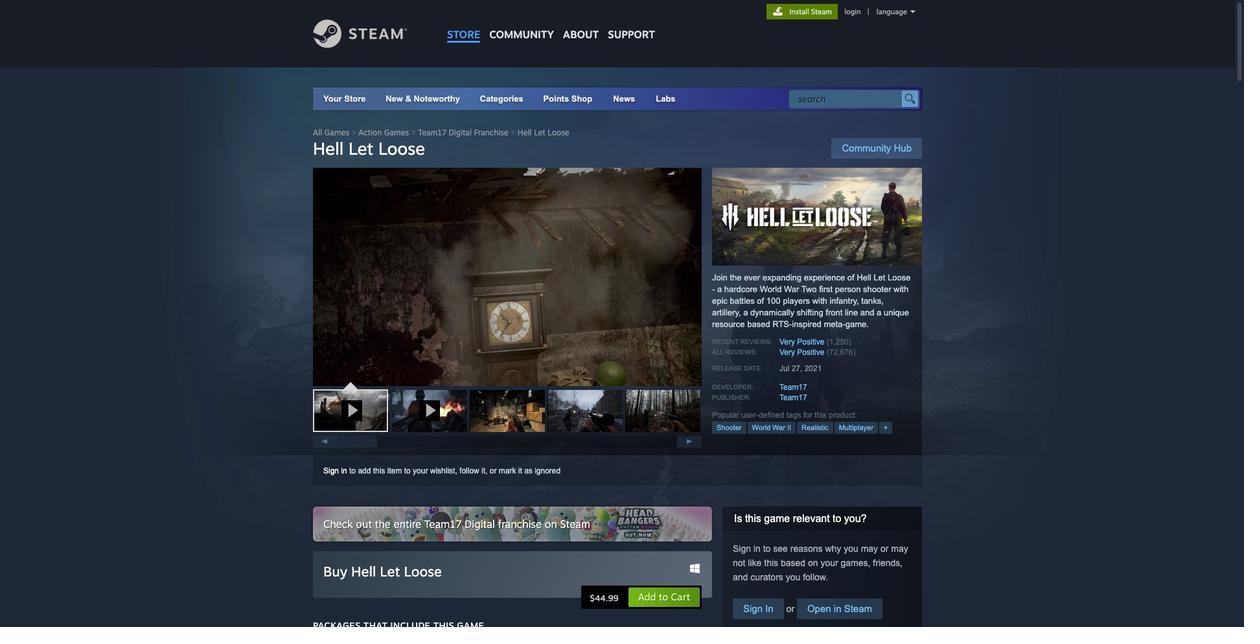 Task type: locate. For each thing, give the bounding box(es) containing it.
1 horizontal spatial you
[[844, 544, 858, 554]]

1 horizontal spatial your
[[821, 558, 838, 568]]

sign in link
[[323, 467, 347, 476]]

first
[[819, 284, 833, 294]]

0 horizontal spatial all
[[313, 128, 322, 137]]

1 vertical spatial steam
[[560, 518, 590, 531]]

0 horizontal spatial the
[[375, 518, 391, 531]]

with down 'first'
[[812, 296, 827, 306]]

install
[[789, 7, 809, 16]]

in left add
[[341, 467, 347, 476]]

sign inside sign in to see reasons why you may or may not like this based on your games, friends, and curators you follow.
[[733, 544, 751, 554]]

1 vertical spatial of
[[757, 296, 764, 306]]

and down tanks,
[[860, 308, 874, 317]]

positive
[[797, 338, 824, 347], [797, 348, 824, 357]]

1 horizontal spatial with
[[894, 284, 909, 294]]

popular user-defined tags for this product:
[[712, 411, 857, 420]]

0 vertical spatial with
[[894, 284, 909, 294]]

unique
[[884, 308, 909, 317]]

to right add
[[659, 591, 668, 603]]

in for open in steam
[[834, 603, 841, 614]]

games right action
[[384, 128, 409, 137]]

shooter
[[717, 424, 742, 432]]

with up unique
[[894, 284, 909, 294]]

join the ever expanding experience of hell let loose - a hardcore world war two first person shooter with epic battles of 100 players with infantry, tanks, artillery, a dynamically shifting front line and a unique resource based rts-inspired meta-game.
[[712, 273, 911, 329]]

0 horizontal spatial of
[[757, 296, 764, 306]]

1 vertical spatial based
[[781, 558, 805, 568]]

categories
[[480, 94, 523, 104]]

item
[[387, 467, 402, 476]]

may up friends, on the bottom right of the page
[[891, 544, 908, 554]]

global menu navigation
[[443, 0, 660, 47]]

loose up shooter
[[888, 273, 911, 282]]

all games > action games > team17 digital franchise > hell let loose
[[313, 128, 569, 137]]

very for very positive (72,676)
[[779, 348, 795, 357]]

or up friends, on the bottom right of the page
[[881, 544, 889, 554]]

and down not
[[733, 572, 748, 582]]

positive down the "very positive (1,250)"
[[797, 348, 824, 357]]

product:
[[829, 411, 857, 420]]

sign
[[323, 467, 339, 476], [733, 544, 751, 554], [743, 603, 763, 614]]

> right action games link
[[411, 128, 416, 137]]

open in steam
[[807, 603, 872, 614]]

hell let loose
[[313, 138, 425, 159]]

labs
[[656, 94, 676, 104]]

0 horizontal spatial with
[[812, 296, 827, 306]]

2 horizontal spatial >
[[511, 128, 515, 137]]

shooter link
[[712, 422, 746, 434]]

2 horizontal spatial in
[[834, 603, 841, 614]]

reviews: for very positive (1,250)
[[740, 338, 772, 345]]

0 horizontal spatial you
[[786, 572, 800, 582]]

and inside sign in to see reasons why you may or may not like this based on your games, friends, and curators you follow.
[[733, 572, 748, 582]]

0 vertical spatial war
[[784, 284, 799, 294]]

sign in
[[743, 603, 773, 614]]

check out the entire team17 digital franchise on steam link
[[313, 507, 712, 542]]

1 vertical spatial very
[[779, 348, 795, 357]]

1 vertical spatial or
[[881, 544, 889, 554]]

in up like
[[753, 544, 761, 554]]

0 vertical spatial in
[[341, 467, 347, 476]]

0 horizontal spatial steam
[[560, 518, 590, 531]]

0 horizontal spatial or
[[490, 467, 497, 476]]

very down 'rts-'
[[779, 338, 795, 347]]

1 horizontal spatial or
[[784, 604, 797, 614]]

very positive (72,676)
[[779, 348, 856, 357]]

experience
[[804, 273, 845, 282]]

1 very from the top
[[779, 338, 795, 347]]

let up shooter
[[874, 273, 885, 282]]

realistic link
[[797, 422, 833, 434]]

noteworthy
[[414, 94, 460, 104]]

0 vertical spatial based
[[747, 319, 770, 329]]

0 horizontal spatial on
[[545, 518, 557, 531]]

to left see at right
[[763, 544, 771, 554]]

to inside sign in to see reasons why you may or may not like this based on your games, friends, and curators you follow.
[[763, 544, 771, 554]]

war inside "join the ever expanding experience of hell let loose - a hardcore world war two first person shooter with epic battles of 100 players with infantry, tanks, artillery, a dynamically shifting front line and a unique resource based rts-inspired meta-game."
[[784, 284, 799, 294]]

news link
[[603, 87, 645, 110]]

0 vertical spatial reviews:
[[740, 338, 772, 345]]

steam right open
[[844, 603, 872, 614]]

> left action
[[352, 128, 356, 137]]

recent reviews:
[[712, 338, 772, 345]]

reviews: up the all reviews:
[[740, 338, 772, 345]]

1 vertical spatial sign
[[733, 544, 751, 554]]

on right "franchise"
[[545, 518, 557, 531]]

epic
[[712, 296, 728, 306]]

join
[[712, 273, 728, 282]]

the right the out
[[375, 518, 391, 531]]

team17 link up tags
[[779, 393, 807, 402]]

2 positive from the top
[[797, 348, 824, 357]]

positive up the very positive (72,676)
[[797, 338, 824, 347]]

open in steam link
[[797, 599, 882, 619]]

or right it, at bottom
[[490, 467, 497, 476]]

in right open
[[834, 603, 841, 614]]

based down dynamically
[[747, 319, 770, 329]]

war up players
[[784, 284, 799, 294]]

of up person
[[847, 273, 854, 282]]

0 vertical spatial world
[[760, 284, 782, 294]]

a right '-'
[[717, 284, 722, 294]]

let down the points
[[534, 128, 545, 137]]

games left action
[[324, 128, 349, 137]]

loose down action games link
[[378, 138, 425, 159]]

sign left in
[[743, 603, 763, 614]]

2 vertical spatial or
[[784, 604, 797, 614]]

1 horizontal spatial on
[[808, 558, 818, 568]]

to
[[349, 467, 356, 476], [404, 467, 411, 476], [833, 513, 841, 524], [763, 544, 771, 554], [659, 591, 668, 603]]

you up games,
[[844, 544, 858, 554]]

1 vertical spatial digital
[[465, 518, 495, 531]]

very up jul
[[779, 348, 795, 357]]

all
[[313, 128, 322, 137], [712, 349, 723, 356]]

sign in to add this item to your wishlist, follow it, or mark it as ignored
[[323, 467, 561, 476]]

this up curators
[[764, 558, 778, 568]]

your left wishlist,
[[413, 467, 428, 476]]

sign for sign in
[[743, 603, 763, 614]]

recent
[[712, 338, 739, 345]]

1 horizontal spatial of
[[847, 273, 854, 282]]

0 horizontal spatial games
[[324, 128, 349, 137]]

0 vertical spatial steam
[[811, 7, 832, 16]]

1 horizontal spatial steam
[[811, 7, 832, 16]]

2 vertical spatial steam
[[844, 603, 872, 614]]

a down battles in the top right of the page
[[743, 308, 748, 317]]

jul
[[779, 364, 789, 373]]

0 horizontal spatial based
[[747, 319, 770, 329]]

hell let loose link
[[518, 128, 569, 137]]

None search field
[[789, 89, 919, 108]]

0 horizontal spatial your
[[413, 467, 428, 476]]

2 vertical spatial sign
[[743, 603, 763, 614]]

hell right franchise
[[518, 128, 532, 137]]

2 horizontal spatial or
[[881, 544, 889, 554]]

team17 link down 27,
[[779, 383, 807, 392]]

0 vertical spatial very
[[779, 338, 795, 347]]

may up games,
[[861, 544, 878, 554]]

0 vertical spatial on
[[545, 518, 557, 531]]

tanks,
[[861, 296, 884, 306]]

1 horizontal spatial >
[[411, 128, 416, 137]]

team17 digital franchise link
[[418, 128, 508, 137]]

0 horizontal spatial in
[[341, 467, 347, 476]]

digital
[[449, 128, 472, 137], [465, 518, 495, 531]]

2 vertical spatial in
[[834, 603, 841, 614]]

1 horizontal spatial and
[[860, 308, 874, 317]]

let down entire
[[380, 563, 400, 580]]

sign for sign in to see reasons why you may or may not like this based on your games, friends, and curators you follow.
[[733, 544, 751, 554]]

3 > from the left
[[511, 128, 515, 137]]

0 vertical spatial you
[[844, 544, 858, 554]]

world down the defined
[[752, 424, 770, 432]]

2 games from the left
[[384, 128, 409, 137]]

in inside 'link'
[[834, 603, 841, 614]]

0 vertical spatial team17 link
[[779, 383, 807, 392]]

1 horizontal spatial in
[[753, 544, 761, 554]]

you
[[844, 544, 858, 554], [786, 572, 800, 582]]

steam inside check out the entire team17 digital franchise on steam link
[[560, 518, 590, 531]]

1 vertical spatial in
[[753, 544, 761, 554]]

1 horizontal spatial all
[[712, 349, 723, 356]]

in inside sign in to see reasons why you may or may not like this based on your games, friends, and curators you follow.
[[753, 544, 761, 554]]

0 horizontal spatial may
[[861, 544, 878, 554]]

0 vertical spatial all
[[313, 128, 322, 137]]

2 horizontal spatial steam
[[844, 603, 872, 614]]

team17 link for developer:
[[779, 383, 807, 392]]

install steam link
[[767, 4, 838, 19]]

0 vertical spatial sign
[[323, 467, 339, 476]]

login link
[[842, 7, 863, 16]]

let down action
[[348, 138, 373, 159]]

of left 100
[[757, 296, 764, 306]]

sign left add
[[323, 467, 339, 476]]

0 vertical spatial and
[[860, 308, 874, 317]]

1 horizontal spatial may
[[891, 544, 908, 554]]

a down tanks,
[[877, 308, 881, 317]]

1 horizontal spatial the
[[730, 273, 742, 282]]

or
[[490, 467, 497, 476], [881, 544, 889, 554], [784, 604, 797, 614]]

steam right install
[[811, 7, 832, 16]]

support
[[608, 28, 655, 41]]

link to the steam homepage image
[[313, 19, 427, 48]]

with
[[894, 284, 909, 294], [812, 296, 827, 306]]

0 vertical spatial or
[[490, 467, 497, 476]]

ignored
[[535, 467, 561, 476]]

jul 27, 2021
[[779, 364, 822, 373]]

loose down entire
[[404, 563, 442, 580]]

1 vertical spatial you
[[786, 572, 800, 582]]

1 vertical spatial team17 link
[[779, 393, 807, 402]]

news
[[613, 94, 635, 104]]

about
[[563, 28, 599, 41]]

may
[[861, 544, 878, 554], [891, 544, 908, 554]]

you left 'follow.'
[[786, 572, 800, 582]]

this right add
[[373, 467, 385, 476]]

multiplayer
[[839, 424, 873, 432]]

see
[[773, 544, 788, 554]]

1 games from the left
[[324, 128, 349, 137]]

games,
[[841, 558, 870, 568]]

or right in
[[784, 604, 797, 614]]

digital left "franchise"
[[465, 518, 495, 531]]

0 vertical spatial positive
[[797, 338, 824, 347]]

1 positive from the top
[[797, 338, 824, 347]]

2 very from the top
[[779, 348, 795, 357]]

the up the hardcore
[[730, 273, 742, 282]]

ever
[[744, 273, 760, 282]]

hell up shooter
[[857, 273, 871, 282]]

1 vertical spatial positive
[[797, 348, 824, 357]]

shop
[[571, 94, 592, 104]]

reviews:
[[740, 338, 772, 345], [725, 349, 757, 356]]

check out the entire team17 digital franchise on steam
[[323, 518, 590, 531]]

team17 down 27,
[[779, 383, 807, 392]]

based
[[747, 319, 770, 329], [781, 558, 805, 568]]

based down see at right
[[781, 558, 805, 568]]

sign up not
[[733, 544, 751, 554]]

install steam
[[789, 7, 832, 16]]

release date:
[[712, 365, 762, 372]]

1 vertical spatial and
[[733, 572, 748, 582]]

1 vertical spatial your
[[821, 558, 838, 568]]

0 horizontal spatial >
[[352, 128, 356, 137]]

on up 'follow.'
[[808, 558, 818, 568]]

> right franchise
[[511, 128, 515, 137]]

based inside "join the ever expanding experience of hell let loose - a hardcore world war two first person shooter with epic battles of 100 players with infantry, tanks, artillery, a dynamically shifting front line and a unique resource based rts-inspired meta-game."
[[747, 319, 770, 329]]

digital left franchise
[[449, 128, 472, 137]]

1 horizontal spatial games
[[384, 128, 409, 137]]

steam inside install steam link
[[811, 7, 832, 16]]

world
[[760, 284, 782, 294], [752, 424, 770, 432]]

steam right "franchise"
[[560, 518, 590, 531]]

action games link
[[358, 128, 409, 137]]

2 team17 link from the top
[[779, 393, 807, 402]]

account menu navigation
[[767, 4, 922, 19]]

0 vertical spatial of
[[847, 273, 854, 282]]

1 horizontal spatial a
[[743, 308, 748, 317]]

in
[[341, 467, 347, 476], [753, 544, 761, 554], [834, 603, 841, 614]]

1 vertical spatial all
[[712, 349, 723, 356]]

in for sign in to add this item to your wishlist, follow it, or mark it as ignored
[[341, 467, 347, 476]]

positive for (1,250)
[[797, 338, 824, 347]]

let inside "join the ever expanding experience of hell let loose - a hardcore world war two first person shooter with epic battles of 100 players with infantry, tanks, artillery, a dynamically shifting front line and a unique resource based rts-inspired meta-game."
[[874, 273, 885, 282]]

for
[[803, 411, 812, 420]]

1 horizontal spatial based
[[781, 558, 805, 568]]

0 horizontal spatial and
[[733, 572, 748, 582]]

world up 100
[[760, 284, 782, 294]]

positive for (72,676)
[[797, 348, 824, 357]]

0 vertical spatial the
[[730, 273, 742, 282]]

your store link
[[323, 94, 366, 104]]

follow.
[[803, 572, 828, 582]]

reviews: down "recent reviews:"
[[725, 349, 757, 356]]

your inside sign in to see reasons why you may or may not like this based on your games, friends, and curators you follow.
[[821, 558, 838, 568]]

loose inside "join the ever expanding experience of hell let loose - a hardcore world war two first person shooter with epic battles of 100 players with infantry, tanks, artillery, a dynamically shifting front line and a unique resource based rts-inspired meta-game."
[[888, 273, 911, 282]]

on inside check out the entire team17 digital franchise on steam link
[[545, 518, 557, 531]]

1 team17 link from the top
[[779, 383, 807, 392]]

hardcore
[[724, 284, 757, 294]]

your down why
[[821, 558, 838, 568]]

2 may from the left
[[891, 544, 908, 554]]

1 vertical spatial reviews:
[[725, 349, 757, 356]]

1 vertical spatial on
[[808, 558, 818, 568]]

war left ii at the right bottom of the page
[[772, 424, 785, 432]]



Task type: describe. For each thing, give the bounding box(es) containing it.
dynamically
[[750, 308, 794, 317]]

labs link
[[645, 87, 686, 110]]

very positive (1,250)
[[779, 338, 851, 347]]

realistic
[[802, 424, 828, 432]]

and inside "join the ever expanding experience of hell let loose - a hardcore world war two first person shooter with epic battles of 100 players with infantry, tanks, artillery, a dynamically shifting front line and a unique resource based rts-inspired meta-game."
[[860, 308, 874, 317]]

0 vertical spatial your
[[413, 467, 428, 476]]

team17 down noteworthy
[[418, 128, 446, 137]]

entire
[[394, 518, 421, 531]]

not
[[733, 558, 745, 568]]

out
[[356, 518, 372, 531]]

about link
[[558, 0, 603, 44]]

this right is
[[745, 513, 761, 524]]

is this game relevant to you?
[[734, 513, 867, 524]]

add to cart
[[638, 591, 690, 603]]

all reviews:
[[712, 349, 757, 356]]

1 > from the left
[[352, 128, 356, 137]]

friends,
[[873, 558, 903, 568]]

action
[[358, 128, 382, 137]]

like
[[748, 558, 762, 568]]

1 vertical spatial with
[[812, 296, 827, 306]]

all for all reviews:
[[712, 349, 723, 356]]

1 may from the left
[[861, 544, 878, 554]]

categories link
[[480, 94, 523, 104]]

hell right buy
[[351, 563, 376, 580]]

mark
[[499, 467, 516, 476]]

two
[[801, 284, 817, 294]]

hell inside "join the ever expanding experience of hell let loose - a hardcore world war two first person shooter with epic battles of 100 players with infantry, tanks, artillery, a dynamically shifting front line and a unique resource based rts-inspired meta-game."
[[857, 273, 871, 282]]

100
[[766, 296, 780, 306]]

developer:
[[712, 384, 753, 391]]

check
[[323, 518, 353, 531]]

sign in link
[[733, 599, 784, 619]]

loose down the points
[[548, 128, 569, 137]]

the inside "join the ever expanding experience of hell let loose - a hardcore world war two first person shooter with epic battles of 100 players with infantry, tanks, artillery, a dynamically shifting front line and a unique resource based rts-inspired meta-game."
[[730, 273, 742, 282]]

steam inside open in steam 'link'
[[844, 603, 872, 614]]

publisher:
[[712, 394, 751, 401]]

cart
[[671, 591, 690, 603]]

curators
[[750, 572, 783, 582]]

new & noteworthy
[[386, 94, 460, 104]]

sign in to see reasons why you may or may not like this based on your games, friends, and curators you follow.
[[733, 544, 908, 582]]

login
[[844, 7, 861, 16]]

community
[[842, 143, 891, 154]]

release
[[712, 365, 742, 372]]

expanding
[[763, 273, 802, 282]]

to left add
[[349, 467, 356, 476]]

team17 up tags
[[779, 393, 807, 402]]

resource
[[712, 319, 745, 329]]

person
[[835, 284, 861, 294]]

to right item
[[404, 467, 411, 476]]

digital inside check out the entire team17 digital franchise on steam link
[[465, 518, 495, 531]]

reviews: for very positive (72,676)
[[725, 349, 757, 356]]

date:
[[744, 365, 762, 372]]

line
[[845, 308, 858, 317]]

points
[[543, 94, 569, 104]]

this inside sign in to see reasons why you may or may not like this based on your games, friends, and curators you follow.
[[764, 558, 778, 568]]

tags
[[786, 411, 801, 420]]

infantry,
[[830, 296, 859, 306]]

login | language
[[844, 7, 907, 16]]

rts-
[[772, 319, 792, 329]]

this right for
[[814, 411, 827, 420]]

hub
[[894, 143, 912, 154]]

2021
[[805, 364, 822, 373]]

world inside "join the ever expanding experience of hell let loose - a hardcore world war two first person shooter with epic battles of 100 players with infantry, tanks, artillery, a dynamically shifting front line and a unique resource based rts-inspired meta-game."
[[760, 284, 782, 294]]

user-
[[741, 411, 759, 420]]

community hub
[[842, 143, 912, 154]]

team17 right entire
[[424, 518, 462, 531]]

you?
[[844, 513, 867, 524]]

world war ii link
[[747, 422, 796, 434]]

sign for sign in to add this item to your wishlist, follow it, or mark it as ignored
[[323, 467, 339, 476]]

points shop link
[[533, 87, 603, 110]]

meta-
[[824, 319, 845, 329]]

add
[[358, 467, 371, 476]]

to inside add to cart link
[[659, 591, 668, 603]]

search search field
[[798, 91, 899, 108]]

support link
[[603, 0, 660, 44]]

27,
[[792, 364, 802, 373]]

is
[[734, 513, 742, 524]]

to left you?
[[833, 513, 841, 524]]

defined
[[759, 411, 784, 420]]

hell down all games link
[[313, 138, 344, 159]]

store
[[447, 28, 480, 41]]

add
[[638, 591, 656, 603]]

buy
[[323, 563, 347, 580]]

your store
[[323, 94, 366, 104]]

it,
[[481, 467, 488, 476]]

0 vertical spatial digital
[[449, 128, 472, 137]]

it
[[518, 467, 522, 476]]

popular
[[712, 411, 739, 420]]

based inside sign in to see reasons why you may or may not like this based on your games, friends, and curators you follow.
[[781, 558, 805, 568]]

team17 link for publisher:
[[779, 393, 807, 402]]

-
[[712, 284, 715, 294]]

game
[[764, 513, 790, 524]]

reasons
[[790, 544, 823, 554]]

0 horizontal spatial a
[[717, 284, 722, 294]]

on inside sign in to see reasons why you may or may not like this based on your games, friends, and curators you follow.
[[808, 558, 818, 568]]

1 vertical spatial war
[[772, 424, 785, 432]]

shifting
[[797, 308, 823, 317]]

store link
[[443, 0, 485, 47]]

players
[[783, 296, 810, 306]]

open
[[807, 603, 831, 614]]

community
[[489, 28, 554, 41]]

franchise
[[498, 518, 542, 531]]

in for sign in to see reasons why you may or may not like this based on your games, friends, and curators you follow.
[[753, 544, 761, 554]]

new & noteworthy link
[[386, 94, 460, 104]]

2 > from the left
[[411, 128, 416, 137]]

relevant
[[793, 513, 830, 524]]

ii
[[787, 424, 791, 432]]

very for very positive (1,250)
[[779, 338, 795, 347]]

all for all games > action games > team17 digital franchise > hell let loose
[[313, 128, 322, 137]]

2 horizontal spatial a
[[877, 308, 881, 317]]

or inside sign in to see reasons why you may or may not like this based on your games, friends, and curators you follow.
[[881, 544, 889, 554]]

1 vertical spatial world
[[752, 424, 770, 432]]

(72,676)
[[827, 348, 856, 357]]

community link
[[485, 0, 558, 47]]

1 vertical spatial the
[[375, 518, 391, 531]]

as
[[524, 467, 532, 476]]



Task type: vqa. For each thing, say whether or not it's contained in the screenshot.
the right Black
no



